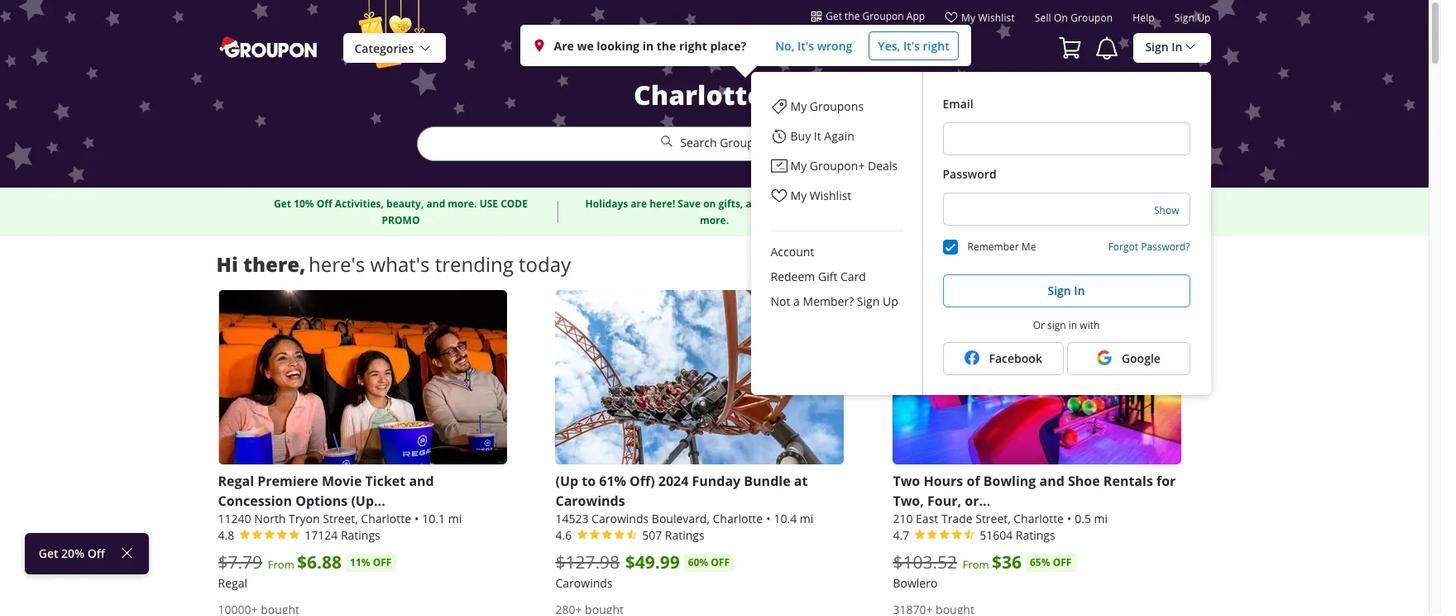 Task type: describe. For each thing, give the bounding box(es) containing it.
17124
[[305, 528, 338, 544]]

10.1
[[422, 511, 445, 527]]

hi there, here's what's trending today
[[216, 251, 571, 278]]

the inside button
[[845, 9, 860, 22]]

it
[[814, 128, 821, 144]]

password?
[[1141, 240, 1190, 253]]

0 horizontal spatial the
[[657, 38, 676, 53]]

1 horizontal spatial sign in
[[1146, 39, 1183, 55]]

shoe
[[1068, 472, 1100, 491]]

forgot password? link
[[1109, 240, 1190, 253]]

off for $6.88
[[373, 556, 392, 570]]

$103.52
[[893, 551, 957, 574]]

card
[[841, 269, 866, 285]]

gifts,
[[719, 197, 743, 211]]

me
[[1022, 240, 1036, 253]]

sign right help
[[1175, 11, 1195, 24]]

two,
[[893, 492, 924, 510]]

buy it again
[[791, 128, 855, 144]]

$127.98 $49.99 60% off carowinds
[[556, 551, 730, 592]]

on for holidays are here! save on gifts, activities, flowers & more.
[[704, 197, 716, 211]]

no, it's wrong
[[775, 38, 853, 53]]

507
[[642, 528, 662, 544]]

to
[[582, 472, 596, 491]]

my groupons
[[791, 98, 864, 114]]

or sign in with
[[1033, 319, 1100, 332]]

concession
[[218, 492, 292, 510]]

for inside prep for thanksgiving! save on home decor, cleaning products, travel, florals & more.
[[924, 197, 938, 211]]

1 horizontal spatial wishlist
[[979, 11, 1015, 24]]

ratings for $6.88
[[341, 528, 380, 544]]

rentals
[[1104, 472, 1153, 491]]

account
[[771, 244, 815, 260]]

it's for yes,
[[904, 38, 920, 53]]

sign up sign
[[1048, 283, 1071, 299]]

no, it's wrong button
[[767, 31, 861, 60]]

0 vertical spatial sign in button
[[1134, 32, 1211, 63]]

& inside prep for thanksgiving! save on home decor, cleaning products, travel, florals & more.
[[1068, 213, 1075, 227]]

yes, it's right
[[878, 38, 950, 53]]

• for 60%
[[766, 511, 771, 527]]

my down my groupon+ deals link
[[791, 188, 807, 204]]

categories button
[[343, 33, 446, 64]]

search groupon search field containing charlotte
[[417, 77, 1012, 188]]

Email email field
[[943, 122, 1190, 156]]

looking
[[597, 38, 640, 53]]

again
[[824, 128, 855, 144]]

0 horizontal spatial sign in
[[1048, 283, 1085, 299]]

search
[[680, 135, 717, 151]]

(up to 61% off) 2024 funday bundle at carowinds 14523 carowinds boulevard, charlotte • 10.4 mi
[[556, 472, 814, 527]]

cleaning
[[1117, 197, 1158, 211]]

bundle
[[744, 472, 791, 491]]

sign down help link
[[1146, 39, 1169, 55]]

$7.79
[[218, 551, 262, 574]]

sell on groupon link
[[1035, 11, 1113, 31]]

$6.88
[[297, 551, 342, 575]]

forgot
[[1109, 240, 1139, 253]]

and for $6.88
[[409, 472, 434, 491]]

at
[[794, 472, 808, 491]]

google button
[[1067, 343, 1191, 376]]

groupon+
[[810, 158, 865, 174]]

my groupon+ deals link
[[751, 151, 922, 181]]

my up buy
[[791, 98, 807, 114]]

on inside 'sell on groupon' link
[[1054, 11, 1068, 24]]

regal premiere movie ticket and concession options (up... 11240 north tryon street, charlotte • 10.1 mi
[[218, 472, 462, 527]]

north
[[254, 511, 286, 527]]

sign
[[1048, 319, 1066, 332]]

sell
[[1035, 11, 1052, 24]]

products,
[[949, 213, 996, 227]]

and inside get 10% off activities, beauty, and more. use code promo
[[427, 197, 445, 211]]

are
[[631, 197, 647, 211]]

groupon for the
[[863, 9, 904, 22]]

yes,
[[878, 38, 901, 53]]

& inside holidays are here! save on gifts, activities, flowers & more.
[[836, 197, 844, 211]]

from for $6.88
[[268, 558, 294, 572]]

prep for thanksgiving! save on home decor, cleaning products, travel, florals & more.
[[898, 197, 1158, 227]]

email
[[943, 96, 974, 112]]

0 vertical spatial carowinds
[[556, 492, 625, 510]]

11%
[[350, 556, 370, 570]]

not a member? sign up link
[[751, 290, 922, 314]]

ratings for $36
[[1016, 528, 1056, 544]]

groupon inside search box
[[720, 135, 769, 151]]

funday
[[692, 472, 741, 491]]

charlotte inside (up to 61% off) 2024 funday bundle at carowinds 14523 carowinds boulevard, charlotte • 10.4 mi
[[713, 511, 763, 527]]

get the groupon app button
[[811, 8, 925, 23]]

travel,
[[999, 213, 1031, 227]]

holidays are here! save on gifts, activities, flowers & more. link
[[578, 196, 851, 229]]

get 10% off activities, beauty, and more. use code promo
[[274, 197, 528, 227]]

0 vertical spatial in
[[1172, 39, 1183, 55]]

regal inside $7.79 from $6.88 11% off regal
[[218, 576, 247, 592]]

two hours of bowling and shoe rentals for two, four, or... 210 east trade street, charlotte • 0.5 mi
[[893, 472, 1176, 527]]

use
[[480, 197, 498, 211]]

2 search groupon search field from the top
[[417, 127, 1012, 161]]

promo
[[382, 213, 420, 227]]

home
[[1052, 197, 1081, 211]]

decor,
[[1083, 197, 1114, 211]]

what's
[[370, 252, 430, 278]]

on for prep for thanksgiving! save on home decor, cleaning products, travel, florals & more.
[[1037, 197, 1050, 211]]

60%
[[688, 556, 709, 570]]

off for 10%
[[317, 197, 332, 211]]

right inside button
[[923, 38, 950, 53]]

carowinds inside $127.98 $49.99 60% off carowinds
[[556, 576, 613, 592]]

options
[[296, 492, 348, 510]]

off for $36
[[1053, 556, 1072, 570]]

beauty,
[[386, 197, 424, 211]]

search groupon
[[680, 135, 769, 151]]

210
[[893, 511, 913, 527]]

61%
[[599, 472, 626, 491]]

sign up
[[1175, 11, 1211, 24]]

mi inside two hours of bowling and shoe rentals for two, four, or... 210 east trade street, charlotte • 0.5 mi
[[1094, 511, 1108, 527]]

wrong
[[817, 38, 853, 53]]

buy
[[791, 128, 811, 144]]

forgot password?
[[1109, 240, 1190, 253]]

4.7
[[893, 528, 910, 544]]

redeem
[[771, 269, 815, 285]]

1 vertical spatial in
[[1074, 283, 1085, 299]]



Task type: vqa. For each thing, say whether or not it's contained in the screenshot.
Save within the the Prep for Thanksgiving! Save on home decor, cleaning products, travel, florals & more.
yes



Task type: locate. For each thing, give the bounding box(es) containing it.
are
[[554, 38, 574, 53]]

not
[[771, 294, 791, 309]]

ratings up 11%
[[341, 528, 380, 544]]

$7.79 from $6.88 11% off regal
[[218, 551, 392, 592]]

0 vertical spatial wishlist
[[979, 11, 1015, 24]]

0 horizontal spatial &
[[836, 197, 844, 211]]

carowinds down $127.98
[[556, 576, 613, 592]]

2 vertical spatial get
[[39, 546, 58, 562]]

0 horizontal spatial for
[[924, 197, 938, 211]]

mi
[[448, 511, 462, 527], [800, 511, 814, 527], [1094, 511, 1108, 527]]

0 horizontal spatial right
[[679, 38, 707, 53]]

1 horizontal spatial &
[[1068, 213, 1075, 227]]

regal up concession
[[218, 472, 254, 491]]

no,
[[775, 38, 795, 53]]

for right rentals
[[1157, 472, 1176, 491]]

0 horizontal spatial wishlist
[[810, 188, 852, 204]]

bowlero
[[893, 576, 938, 592]]

and inside two hours of bowling and shoe rentals for two, four, or... 210 east trade street, charlotte • 0.5 mi
[[1040, 472, 1065, 491]]

0 horizontal spatial •
[[415, 511, 419, 527]]

1 horizontal spatial for
[[1157, 472, 1176, 491]]

wishlist down my groupon+ deals link
[[810, 188, 852, 204]]

the up wrong
[[845, 9, 860, 22]]

• for $6.88
[[415, 511, 419, 527]]

1 ratings from the left
[[341, 528, 380, 544]]

get left "20%"
[[39, 546, 58, 562]]

sign in button up or sign in with
[[943, 275, 1190, 308]]

more. down gifts,
[[700, 213, 729, 227]]

off right 65%
[[1053, 556, 1072, 570]]

right left place?
[[679, 38, 707, 53]]

prep for thanksgiving! save on home decor, cleaning products, travel, florals & more. link
[[892, 196, 1165, 229]]

street, inside regal premiere movie ticket and concession options (up... 11240 north tryon street, charlotte • 10.1 mi
[[323, 511, 358, 527]]

2 regal from the top
[[218, 576, 247, 592]]

activities,
[[746, 197, 794, 211]]

1 horizontal spatial street,
[[976, 511, 1011, 527]]

• inside (up to 61% off) 2024 funday bundle at carowinds 14523 carowinds boulevard, charlotte • 10.4 mi
[[766, 511, 771, 527]]

0 vertical spatial sign in
[[1146, 39, 1183, 55]]

from left $36
[[963, 558, 989, 572]]

get inside button
[[826, 9, 842, 22]]

and right beauty,
[[427, 197, 445, 211]]

save inside holidays are here! save on gifts, activities, flowers & more.
[[678, 197, 701, 211]]

my groupon+ deals
[[791, 158, 898, 174]]

0 vertical spatial my wishlist
[[962, 11, 1015, 24]]

1 vertical spatial in
[[1069, 319, 1078, 332]]

1 vertical spatial regal
[[218, 576, 247, 592]]

from inside $7.79 from $6.88 11% off regal
[[268, 558, 294, 572]]

Search Groupon search field
[[417, 77, 1012, 188], [417, 127, 1012, 161]]

mi right '10.1'
[[448, 511, 462, 527]]

here!
[[650, 197, 675, 211]]

holidays
[[586, 197, 628, 211]]

2 horizontal spatial on
[[1054, 11, 1068, 24]]

3 off from the left
[[1053, 556, 1072, 570]]

movie
[[322, 472, 362, 491]]

for inside two hours of bowling and shoe rentals for two, four, or... 210 east trade street, charlotte • 0.5 mi
[[1157, 472, 1176, 491]]

1 off from the left
[[373, 556, 392, 570]]

in up with
[[1074, 283, 1085, 299]]

account link
[[751, 240, 922, 265]]

2 mi from the left
[[800, 511, 814, 527]]

$103.52 from $36 65% off bowlero
[[893, 551, 1072, 592]]

from inside $103.52 from $36 65% off bowlero
[[963, 558, 989, 572]]

and right ticket
[[409, 472, 434, 491]]

ratings up 65%
[[1016, 528, 1056, 544]]

my groupons link
[[751, 92, 922, 122]]

0 horizontal spatial street,
[[323, 511, 358, 527]]

bowling
[[984, 472, 1036, 491]]

up right help
[[1198, 11, 1211, 24]]

2 save from the left
[[1011, 197, 1034, 211]]

0 horizontal spatial on
[[704, 197, 716, 211]]

charlotte button
[[634, 77, 795, 113]]

groupon image
[[218, 35, 320, 58]]

search groupon search field down charlotte "button"
[[417, 127, 1012, 161]]

1 horizontal spatial the
[[845, 9, 860, 22]]

my down buy
[[791, 158, 807, 174]]

0 vertical spatial get
[[826, 9, 842, 22]]

street, up 51604
[[976, 511, 1011, 527]]

in right sign
[[1069, 319, 1078, 332]]

get for get 10% off activities, beauty, and more. use code promo
[[274, 197, 291, 211]]

charlotte
[[634, 77, 764, 113], [361, 511, 411, 527], [713, 511, 763, 527], [1014, 511, 1064, 527]]

0 horizontal spatial save
[[678, 197, 701, 211]]

the
[[845, 9, 860, 22], [657, 38, 676, 53]]

$36
[[992, 551, 1022, 575]]

it's right no,
[[798, 38, 814, 53]]

1 horizontal spatial on
[[1037, 197, 1050, 211]]

on up florals
[[1037, 197, 1050, 211]]

carowinds up 507
[[592, 511, 649, 527]]

• left '10.4'
[[766, 511, 771, 527]]

mi right 0.5
[[1094, 511, 1108, 527]]

• left '10.1'
[[415, 511, 419, 527]]

wishlist left sell
[[979, 11, 1015, 24]]

$49.99
[[625, 551, 680, 575]]

0 horizontal spatial more.
[[448, 197, 477, 211]]

0 horizontal spatial my wishlist link
[[751, 181, 922, 211]]

2 vertical spatial carowinds
[[556, 576, 613, 592]]

save
[[678, 197, 701, 211], [1011, 197, 1034, 211]]

1 horizontal spatial my wishlist
[[962, 11, 1015, 24]]

hi
[[216, 251, 238, 278]]

0 horizontal spatial it's
[[798, 38, 814, 53]]

• inside two hours of bowling and shoe rentals for two, four, or... 210 east trade street, charlotte • 0.5 mi
[[1067, 511, 1072, 527]]

mi for 60%
[[800, 511, 814, 527]]

off
[[373, 556, 392, 570], [711, 556, 730, 570], [1053, 556, 1072, 570]]

0 horizontal spatial off
[[88, 546, 105, 562]]

up inside not a member? sign up link
[[883, 294, 898, 309]]

1 horizontal spatial save
[[1011, 197, 1034, 211]]

save right here!
[[678, 197, 701, 211]]

1 vertical spatial carowinds
[[592, 511, 649, 527]]

1 vertical spatial off
[[88, 546, 105, 562]]

more. inside prep for thanksgiving! save on home decor, cleaning products, travel, florals & more.
[[1078, 213, 1107, 227]]

and left 'shoe' on the right bottom of the page
[[1040, 472, 1065, 491]]

search groupon search field up gifts,
[[417, 77, 1012, 188]]

groupon for on
[[1071, 11, 1113, 24]]

3 ratings from the left
[[1016, 528, 1056, 544]]

1 it's from the left
[[798, 38, 814, 53]]

here's
[[309, 252, 365, 278]]

1 horizontal spatial right
[[923, 38, 950, 53]]

2 horizontal spatial •
[[1067, 511, 1072, 527]]

remember
[[968, 240, 1019, 253]]

on
[[1054, 11, 1068, 24], [704, 197, 716, 211], [1037, 197, 1050, 211]]

charlotte inside "button"
[[634, 77, 764, 113]]

my right app
[[962, 11, 976, 24]]

1 horizontal spatial groupon
[[863, 9, 904, 22]]

in right the looking
[[643, 38, 654, 53]]

the right the looking
[[657, 38, 676, 53]]

facebook
[[989, 351, 1043, 367]]

off inside get 10% off activities, beauty, and more. use code promo
[[317, 197, 332, 211]]

0 horizontal spatial off
[[373, 556, 392, 570]]

off inside $127.98 $49.99 60% off carowinds
[[711, 556, 730, 570]]

off inside $7.79 from $6.88 11% off regal
[[373, 556, 392, 570]]

0 horizontal spatial ratings
[[341, 528, 380, 544]]

3 mi from the left
[[1094, 511, 1108, 527]]

get
[[826, 9, 842, 22], [274, 197, 291, 211], [39, 546, 58, 562]]

wishlist
[[979, 11, 1015, 24], [810, 188, 852, 204]]

save inside prep for thanksgiving! save on home decor, cleaning products, travel, florals & more.
[[1011, 197, 1034, 211]]

from for $36
[[963, 558, 989, 572]]

in down sign up link
[[1172, 39, 1183, 55]]

$127.98
[[556, 551, 620, 574]]

0 horizontal spatial from
[[268, 558, 294, 572]]

1 horizontal spatial more.
[[700, 213, 729, 227]]

groupon right search
[[720, 135, 769, 151]]

in
[[1172, 39, 1183, 55], [1074, 283, 1085, 299]]

my wishlist link
[[945, 11, 1015, 31], [751, 181, 922, 211]]

my wishlist link down groupon+
[[751, 181, 922, 211]]

two
[[893, 472, 920, 491]]

1 vertical spatial for
[[1157, 472, 1176, 491]]

up inside sign up link
[[1198, 11, 1211, 24]]

0 horizontal spatial get
[[39, 546, 58, 562]]

& down home
[[1068, 213, 1075, 227]]

1 vertical spatial up
[[883, 294, 898, 309]]

0 vertical spatial the
[[845, 9, 860, 22]]

• left 0.5
[[1067, 511, 1072, 527]]

1 horizontal spatial mi
[[800, 511, 814, 527]]

2 right from the left
[[923, 38, 950, 53]]

1 horizontal spatial my wishlist link
[[945, 11, 1015, 31]]

groupon up notifications inbox icon
[[1071, 11, 1113, 24]]

and for $36
[[1040, 472, 1065, 491]]

1 horizontal spatial it's
[[904, 38, 920, 53]]

0 horizontal spatial up
[[883, 294, 898, 309]]

1 street, from the left
[[323, 511, 358, 527]]

more. left use
[[448, 197, 477, 211]]

get 20% off
[[39, 546, 105, 562]]

Password password field
[[943, 193, 1190, 226]]

0 horizontal spatial my wishlist
[[791, 188, 852, 204]]

1 vertical spatial wishlist
[[810, 188, 852, 204]]

regal inside regal premiere movie ticket and concession options (up... 11240 north tryon street, charlotte • 10.1 mi
[[218, 472, 254, 491]]

sell on groupon
[[1035, 11, 1113, 24]]

& right flowers
[[836, 197, 844, 211]]

are we looking in the right place?
[[554, 38, 747, 53]]

2 • from the left
[[766, 511, 771, 527]]

0 horizontal spatial mi
[[448, 511, 462, 527]]

get up wrong
[[826, 9, 842, 22]]

1 vertical spatial the
[[657, 38, 676, 53]]

off right 11%
[[373, 556, 392, 570]]

2 horizontal spatial off
[[1053, 556, 1072, 570]]

1 vertical spatial sign in
[[1048, 283, 1085, 299]]

2 ratings from the left
[[665, 528, 705, 544]]

2 horizontal spatial more.
[[1078, 213, 1107, 227]]

1 horizontal spatial off
[[711, 556, 730, 570]]

17124 ratings
[[305, 528, 380, 544]]

save up travel,
[[1011, 197, 1034, 211]]

0 horizontal spatial in
[[1074, 283, 1085, 299]]

help
[[1133, 11, 1155, 24]]

off inside $103.52 from $36 65% off bowlero
[[1053, 556, 1072, 570]]

redeem gift card link
[[751, 265, 922, 290]]

right down app
[[923, 38, 950, 53]]

charlotte down '(up...'
[[361, 511, 411, 527]]

up down redeem gift card link at top right
[[883, 294, 898, 309]]

0 vertical spatial in
[[643, 38, 654, 53]]

activities,
[[335, 197, 384, 211]]

sign in up or sign in with
[[1048, 283, 1085, 299]]

more. inside holidays are here! save on gifts, activities, flowers & more.
[[700, 213, 729, 227]]

categories
[[355, 41, 414, 56]]

•
[[415, 511, 419, 527], [766, 511, 771, 527], [1067, 511, 1072, 527]]

0 vertical spatial off
[[317, 197, 332, 211]]

ratings for 60%
[[665, 528, 705, 544]]

&
[[836, 197, 844, 211], [1068, 213, 1075, 227]]

on right sell
[[1054, 11, 1068, 24]]

1 vertical spatial my wishlist link
[[751, 181, 922, 211]]

• inside regal premiere movie ticket and concession options (up... 11240 north tryon street, charlotte • 10.1 mi
[[415, 511, 419, 527]]

off right "20%"
[[88, 546, 105, 562]]

for right prep
[[924, 197, 938, 211]]

mi inside (up to 61% off) 2024 funday bundle at carowinds 14523 carowinds boulevard, charlotte • 10.4 mi
[[800, 511, 814, 527]]

sign up link
[[1175, 11, 1211, 31]]

10%
[[294, 197, 314, 211]]

groupon up yes,
[[863, 9, 904, 22]]

ratings
[[341, 528, 380, 544], [665, 528, 705, 544], [1016, 528, 1056, 544]]

member?
[[803, 294, 854, 309]]

0.5
[[1075, 511, 1091, 527]]

0 horizontal spatial groupon
[[720, 135, 769, 151]]

sign in button down sign up link
[[1134, 32, 1211, 63]]

1 vertical spatial my wishlist
[[791, 188, 852, 204]]

charlotte up 51604 ratings
[[1014, 511, 1064, 527]]

carowinds down to
[[556, 492, 625, 510]]

charlotte down funday
[[713, 511, 763, 527]]

51604
[[980, 528, 1013, 544]]

1 mi from the left
[[448, 511, 462, 527]]

get inside get 10% off activities, beauty, and more. use code promo
[[274, 197, 291, 211]]

off for 20%
[[88, 546, 105, 562]]

street, inside two hours of bowling and shoe rentals for two, four, or... 210 east trade street, charlotte • 0.5 mi
[[976, 511, 1011, 527]]

1 horizontal spatial get
[[274, 197, 291, 211]]

2 horizontal spatial get
[[826, 9, 842, 22]]

mi inside regal premiere movie ticket and concession options (up... 11240 north tryon street, charlotte • 10.1 mi
[[448, 511, 462, 527]]

save for travel,
[[1011, 197, 1034, 211]]

2 from from the left
[[963, 558, 989, 572]]

1 vertical spatial get
[[274, 197, 291, 211]]

or...
[[965, 492, 991, 510]]

off right 60%
[[711, 556, 730, 570]]

charlotte inside regal premiere movie ticket and concession options (up... 11240 north tryon street, charlotte • 10.1 mi
[[361, 511, 411, 527]]

from left $6.88
[[268, 558, 294, 572]]

1 vertical spatial sign in button
[[943, 275, 1190, 308]]

0 vertical spatial regal
[[218, 472, 254, 491]]

ratings down 'boulevard,'
[[665, 528, 705, 544]]

street, up 17124 ratings
[[323, 511, 358, 527]]

place?
[[710, 38, 747, 53]]

notifications inbox image
[[1094, 35, 1121, 61]]

(up...
[[351, 492, 385, 510]]

and
[[427, 197, 445, 211], [409, 472, 434, 491], [1040, 472, 1065, 491]]

0 vertical spatial for
[[924, 197, 938, 211]]

1 right from the left
[[679, 38, 707, 53]]

trade
[[942, 511, 973, 527]]

2 horizontal spatial ratings
[[1016, 528, 1056, 544]]

1 horizontal spatial off
[[317, 197, 332, 211]]

2 horizontal spatial groupon
[[1071, 11, 1113, 24]]

sign
[[1175, 11, 1195, 24], [1146, 39, 1169, 55], [1048, 283, 1071, 299], [857, 294, 880, 309]]

flowers
[[797, 197, 834, 211]]

get for get 20% off
[[39, 546, 58, 562]]

0 vertical spatial my wishlist link
[[945, 11, 1015, 31]]

groupons
[[810, 98, 864, 114]]

2 horizontal spatial mi
[[1094, 511, 1108, 527]]

regal down $7.79
[[218, 576, 247, 592]]

2 street, from the left
[[976, 511, 1011, 527]]

charlotte up search
[[634, 77, 764, 113]]

2 it's from the left
[[904, 38, 920, 53]]

yes, it's right button
[[869, 31, 959, 60]]

it's for no,
[[798, 38, 814, 53]]

1 horizontal spatial •
[[766, 511, 771, 527]]

1 regal from the top
[[218, 472, 254, 491]]

off
[[317, 197, 332, 211], [88, 546, 105, 562]]

charlotte inside two hours of bowling and shoe rentals for two, four, or... 210 east trade street, charlotte • 0.5 mi
[[1014, 511, 1064, 527]]

sign in down help link
[[1146, 39, 1183, 55]]

get left 10%
[[274, 197, 291, 211]]

3 • from the left
[[1067, 511, 1072, 527]]

more. down decor, at the top
[[1078, 213, 1107, 227]]

1 horizontal spatial up
[[1198, 11, 1211, 24]]

more. inside get 10% off activities, beauty, and more. use code promo
[[448, 197, 477, 211]]

507 ratings
[[642, 528, 705, 544]]

1 save from the left
[[678, 197, 701, 211]]

my wishlist left sell
[[962, 11, 1015, 24]]

my wishlist down my groupon+ deals link
[[791, 188, 852, 204]]

mi right '10.4'
[[800, 511, 814, 527]]

groupon inside button
[[863, 9, 904, 22]]

4.8
[[218, 528, 234, 544]]

with
[[1080, 319, 1100, 332]]

mi for $6.88
[[448, 511, 462, 527]]

on left gifts,
[[704, 197, 716, 211]]

tryon
[[289, 511, 320, 527]]

save for more.
[[678, 197, 701, 211]]

get the groupon app
[[826, 9, 925, 22]]

1 horizontal spatial in
[[1172, 39, 1183, 55]]

right
[[679, 38, 707, 53], [923, 38, 950, 53]]

1 search groupon search field from the top
[[417, 77, 1012, 188]]

0 vertical spatial up
[[1198, 11, 1211, 24]]

get for get the groupon app
[[826, 9, 842, 22]]

my wishlist link left sell
[[945, 11, 1015, 31]]

show
[[1154, 204, 1180, 217]]

sign down card
[[857, 294, 880, 309]]

1 horizontal spatial ratings
[[665, 528, 705, 544]]

off right 10%
[[317, 197, 332, 211]]

deals
[[868, 158, 898, 174]]

2 off from the left
[[711, 556, 730, 570]]

and inside regal premiere movie ticket and concession options (up... 11240 north tryon street, charlotte • 10.1 mi
[[409, 472, 434, 491]]

1 • from the left
[[415, 511, 419, 527]]

1 vertical spatial &
[[1068, 213, 1075, 227]]

holidays are here! save on gifts, activities, flowers & more.
[[586, 197, 844, 227]]

on inside prep for thanksgiving! save on home decor, cleaning products, travel, florals & more.
[[1037, 197, 1050, 211]]

0 horizontal spatial in
[[643, 38, 654, 53]]

1 from from the left
[[268, 558, 294, 572]]

on inside holidays are here! save on gifts, activities, flowers & more.
[[704, 197, 716, 211]]

trending
[[435, 252, 514, 278]]

0 vertical spatial &
[[836, 197, 844, 211]]

1 horizontal spatial in
[[1069, 319, 1078, 332]]

we
[[577, 38, 594, 53]]

20%
[[61, 546, 85, 562]]

hours
[[924, 472, 963, 491]]

it's right yes,
[[904, 38, 920, 53]]

1 horizontal spatial from
[[963, 558, 989, 572]]



